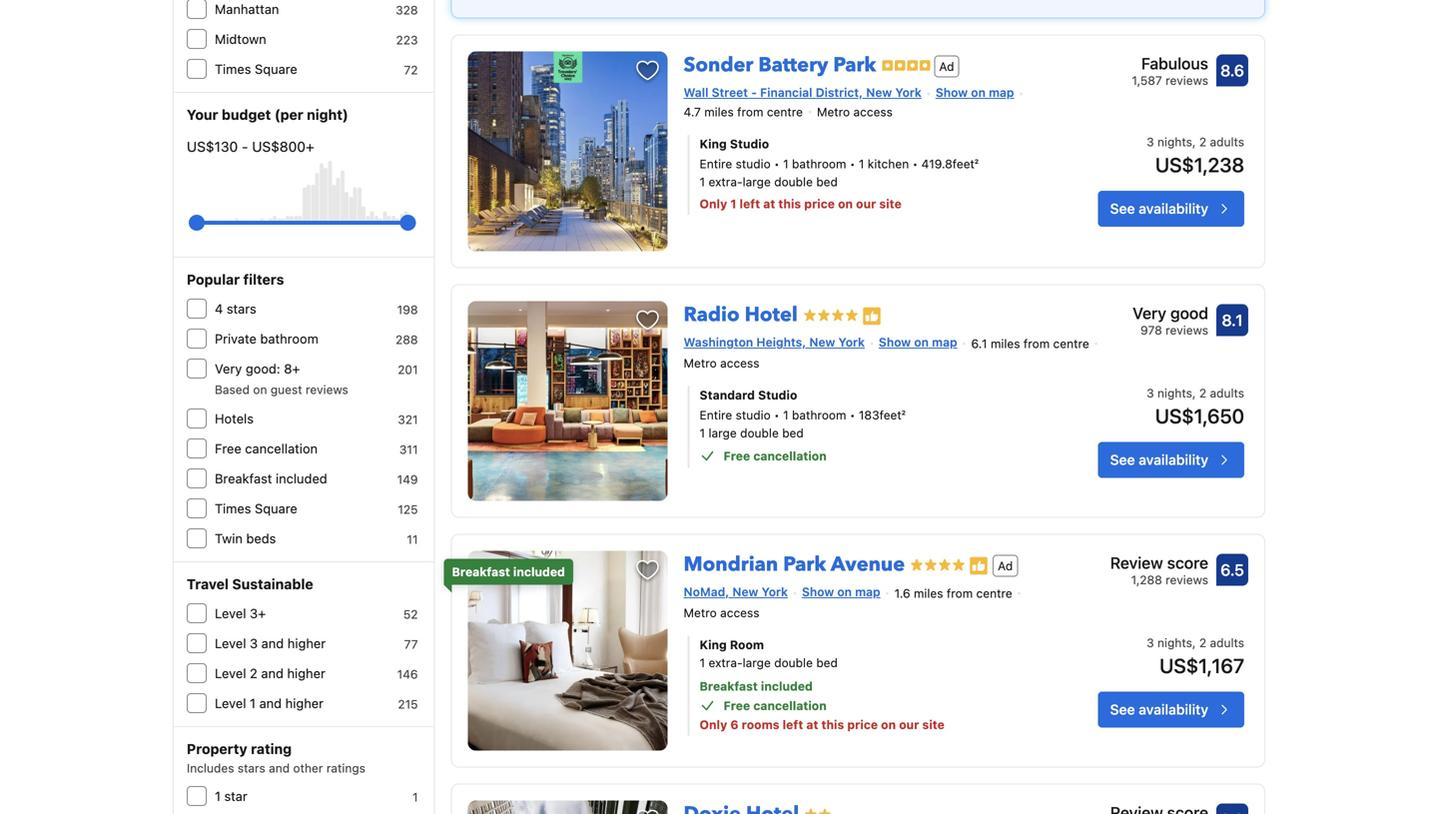 Task type: locate. For each thing, give the bounding box(es) containing it.
0 vertical spatial see availability link
[[1099, 191, 1245, 227]]

bed inside king studio entire studio • 1 bathroom • 1 kitchen • 419.8feet² 1 extra-large double bed only 1 left at this price on our site
[[817, 175, 838, 189]]

rooms
[[742, 718, 780, 732]]

square up 'beds'
[[255, 501, 298, 516]]

new up metro access
[[867, 86, 893, 100]]

, inside "3 nights , 2 adults us$1,167"
[[1193, 636, 1197, 650]]

double inside king studio entire studio • 1 bathroom • 1 kitchen • 419.8feet² 1 extra-large double bed only 1 left at this price on our site
[[775, 175, 813, 189]]

new down mondrian
[[733, 585, 759, 599]]

miles inside 6.1 miles from centre metro access
[[991, 337, 1021, 351]]

this property is part of our preferred partner programme. it is committed to providing commendable service and good value. it will pay us a higher commission if you make a booking. image
[[862, 306, 882, 326], [969, 556, 989, 576]]

double inside the 1 extra-large double bed breakfast included
[[775, 656, 813, 670]]

on down the king studio link
[[839, 197, 853, 211]]

2 for radio hotel
[[1200, 386, 1207, 400]]

from inside 6.1 miles from centre metro access
[[1024, 337, 1050, 351]]

2 adults from the top
[[1211, 386, 1245, 400]]

0 horizontal spatial price
[[805, 197, 835, 211]]

1 vertical spatial nights
[[1158, 386, 1193, 400]]

show for sonder battery park
[[936, 86, 968, 100]]

map for sonder battery park
[[989, 86, 1015, 100]]

at right the rooms
[[807, 718, 819, 732]]

entire
[[700, 157, 733, 171], [700, 408, 733, 422]]

extra- inside king studio entire studio • 1 bathroom • 1 kitchen • 419.8feet² 1 extra-large double bed only 1 left at this price on our site
[[709, 175, 743, 189]]

avenue
[[831, 551, 906, 579]]

0 vertical spatial at
[[764, 197, 776, 211]]

show on map for radio hotel
[[879, 335, 958, 349]]

2 square from the top
[[255, 501, 298, 516]]

0 horizontal spatial this property is part of our preferred partner programme. it is committed to providing commendable service and good value. it will pay us a higher commission if you make a booking. image
[[862, 306, 882, 326]]

large inside king studio entire studio • 1 bathroom • 1 kitchen • 419.8feet² 1 extra-large double bed only 1 left at this price on our site
[[743, 175, 771, 189]]

price down king room link
[[848, 718, 878, 732]]

149
[[397, 473, 418, 487]]

1 studio from the top
[[736, 157, 771, 171]]

price down the king studio link
[[805, 197, 835, 211]]

1 adults from the top
[[1211, 135, 1245, 149]]

2 vertical spatial show
[[802, 585, 835, 599]]

1 vertical spatial show
[[879, 335, 911, 349]]

times square
[[215, 61, 298, 76], [215, 501, 298, 516]]

very good element
[[1133, 301, 1209, 325]]

bathroom down standard studio "link"
[[792, 408, 847, 422]]

3 level from the top
[[215, 666, 246, 681]]

reviews down score
[[1166, 573, 1209, 587]]

1 horizontal spatial price
[[848, 718, 878, 732]]

1 vertical spatial breakfast included
[[452, 565, 565, 579]]

this property is part of our preferred partner programme. it is committed to providing commendable service and good value. it will pay us a higher commission if you make a booking. image
[[862, 306, 882, 326], [969, 556, 989, 576]]

scored 6.5 element
[[1217, 554, 1249, 586]]

0 vertical spatial nights
[[1158, 135, 1193, 149]]

other
[[293, 761, 323, 775]]

nights inside "3 nights , 2 adults us$1,167"
[[1158, 636, 1193, 650]]

stars down the rating
[[238, 761, 266, 775]]

ad
[[940, 59, 955, 73], [998, 559, 1014, 573]]

level up level 1 and higher
[[215, 666, 246, 681]]

3 inside "3 nights , 2 adults us$1,167"
[[1147, 636, 1155, 650]]

included
[[276, 471, 328, 486], [514, 565, 565, 579], [761, 679, 813, 693]]

1 review score element from the top
[[1111, 551, 1209, 575]]

on
[[972, 86, 986, 100], [839, 197, 853, 211], [915, 335, 929, 349], [253, 383, 267, 397], [838, 585, 852, 599], [882, 718, 897, 732]]

3 down 1,288
[[1147, 636, 1155, 650]]

adults up us$1,167
[[1211, 636, 1245, 650]]

higher down 'level 3 and higher'
[[287, 666, 326, 681]]

8+
[[284, 361, 300, 376]]

2 vertical spatial bed
[[817, 656, 838, 670]]

1 availability from the top
[[1139, 200, 1209, 217]]

0 vertical spatial show on map
[[936, 86, 1015, 100]]

cancellation down the entire studio • 1 bathroom • 183feet² 1 large double bed
[[754, 449, 827, 463]]

1 king from the top
[[700, 137, 727, 151]]

review score element containing review score
[[1111, 551, 1209, 575]]

2 for mondrian park avenue
[[1200, 636, 1207, 650]]

1 nights from the top
[[1158, 135, 1193, 149]]

- down the budget
[[242, 138, 248, 155]]

bathroom inside the entire studio • 1 bathroom • 183feet² 1 large double bed
[[792, 408, 847, 422]]

1 vertical spatial york
[[839, 335, 865, 349]]

201
[[398, 363, 418, 377]]

studio down 4.7 miles from centre
[[736, 157, 771, 171]]

1 times square from the top
[[215, 61, 298, 76]]

1 horizontal spatial left
[[783, 718, 804, 732]]

only inside king studio entire studio • 1 bathroom • 1 kitchen • 419.8feet² 1 extra-large double bed only 1 left at this price on our site
[[700, 197, 728, 211]]

studio
[[736, 157, 771, 171], [736, 408, 771, 422]]

radio hotel link
[[684, 293, 798, 329]]

, up us$1,167
[[1193, 636, 1197, 650]]

double down standard studio in the top of the page
[[741, 426, 779, 440]]

0 horizontal spatial ad
[[940, 59, 955, 73]]

1 horizontal spatial site
[[923, 718, 945, 732]]

square for 72
[[255, 61, 298, 76]]

see availability down us$1,167
[[1111, 701, 1209, 718]]

see availability down us$1,650
[[1111, 452, 1209, 468]]

stars right 4
[[227, 301, 257, 316]]

group
[[197, 207, 408, 239]]

2 vertical spatial see
[[1111, 701, 1136, 718]]

1 horizontal spatial ad
[[998, 559, 1014, 573]]

adults
[[1211, 135, 1245, 149], [1211, 386, 1245, 400], [1211, 636, 1245, 650]]

0 horizontal spatial map
[[856, 585, 881, 599]]

midtown
[[215, 31, 267, 46]]

,
[[1193, 135, 1197, 149], [1193, 386, 1197, 400], [1193, 636, 1197, 650]]

metro down district,
[[817, 105, 851, 119]]

review score element
[[1111, 551, 1209, 575], [1111, 801, 1209, 814]]

studio inside "link"
[[759, 388, 798, 402]]

very good: 8+
[[215, 361, 300, 376]]

1 vertical spatial site
[[923, 718, 945, 732]]

studio up the entire studio • 1 bathroom • 183feet² 1 large double bed
[[759, 388, 798, 402]]

• right 'kitchen'
[[913, 157, 919, 171]]

0 horizontal spatial from
[[738, 105, 764, 119]]

our down king room link
[[900, 718, 920, 732]]

1 horizontal spatial included
[[514, 565, 565, 579]]

-
[[752, 86, 757, 100], [242, 138, 248, 155]]

and down level 2 and higher
[[259, 696, 282, 711]]

on left 6.1 on the top right
[[915, 335, 929, 349]]

from inside 1.6 miles from centre metro access
[[947, 587, 973, 601]]

from right 1.6 in the right of the page
[[947, 587, 973, 601]]

3 , from the top
[[1193, 636, 1197, 650]]

1 vertical spatial ,
[[1193, 386, 1197, 400]]

street
[[712, 86, 748, 100]]

free down 'standard'
[[724, 449, 751, 463]]

very for good
[[1133, 304, 1167, 323]]

double up only 6 rooms left at this price on our site
[[775, 656, 813, 670]]

, for park
[[1193, 135, 1197, 149]]

1 entire from the top
[[700, 157, 733, 171]]

bed down the king studio link
[[817, 175, 838, 189]]

access up the king studio link
[[854, 105, 893, 119]]

- up 4.7 miles from centre
[[752, 86, 757, 100]]

nights up us$1,167
[[1158, 636, 1193, 650]]

metro inside 1.6 miles from centre metro access
[[684, 606, 717, 620]]

very up 978
[[1133, 304, 1167, 323]]

1 vertical spatial from
[[1024, 337, 1050, 351]]

1 vertical spatial park
[[784, 551, 827, 579]]

1 vertical spatial centre
[[1054, 337, 1090, 351]]

see availability link for park
[[1099, 191, 1245, 227]]

room
[[730, 638, 765, 652]]

free cancellation
[[215, 441, 318, 456], [724, 449, 827, 463], [724, 699, 827, 713]]

from right 6.1 on the top right
[[1024, 337, 1050, 351]]

score
[[1168, 554, 1209, 573]]

2 vertical spatial breakfast
[[700, 679, 758, 693]]

3 see availability link from the top
[[1099, 692, 1245, 728]]

2 for sonder battery park
[[1200, 135, 1207, 149]]

large down 'standard'
[[709, 426, 737, 440]]

1 horizontal spatial -
[[752, 86, 757, 100]]

adults inside 3 nights , 2 adults us$1,238
[[1211, 135, 1245, 149]]

2 level from the top
[[215, 636, 246, 651]]

entire studio • 1 bathroom • 183feet² 1 large double bed
[[700, 408, 906, 440]]

access for park
[[721, 606, 760, 620]]

access inside 1.6 miles from centre metro access
[[721, 606, 760, 620]]

0 vertical spatial square
[[255, 61, 298, 76]]

our
[[857, 197, 877, 211], [900, 718, 920, 732]]

budget
[[222, 106, 271, 123]]

cancellation
[[245, 441, 318, 456], [754, 449, 827, 463], [754, 699, 827, 713]]

3 down 1,587
[[1147, 135, 1155, 149]]

3 inside 3 nights , 2 adults us$1,238
[[1147, 135, 1155, 149]]

access down nomad, new york
[[721, 606, 760, 620]]

0 vertical spatial times square
[[215, 61, 298, 76]]

king room
[[700, 638, 765, 652]]

on up 419.8feet²
[[972, 86, 986, 100]]

entire down 4.7
[[700, 157, 733, 171]]

breakfast inside the 1 extra-large double bed breakfast included
[[700, 679, 758, 693]]

, up us$1,650
[[1193, 386, 1197, 400]]

2 vertical spatial higher
[[285, 696, 324, 711]]

very good 978 reviews
[[1133, 304, 1209, 337]]

see for park
[[1111, 200, 1136, 217]]

0 vertical spatial bed
[[817, 175, 838, 189]]

show on map left 6.1 on the top right
[[879, 335, 958, 349]]

nights
[[1158, 135, 1193, 149], [1158, 386, 1193, 400], [1158, 636, 1193, 650]]

studio inside king studio entire studio • 1 bathroom • 1 kitchen • 419.8feet² 1 extra-large double bed only 1 left at this price on our site
[[730, 137, 770, 151]]

at down 4.7 miles from centre
[[764, 197, 776, 211]]

night)
[[307, 106, 349, 123]]

battery
[[759, 52, 829, 79]]

, inside 3 nights , 2 adults us$1,238
[[1193, 135, 1197, 149]]

review score element left "6.5"
[[1111, 551, 1209, 575]]

very for good:
[[215, 361, 242, 376]]

extra- down 4.7 miles from centre
[[709, 175, 743, 189]]

metro down washington
[[684, 356, 717, 370]]

adults inside "3 nights , 2 adults us$1,167"
[[1211, 636, 1245, 650]]

4 stars
[[215, 301, 257, 316]]

studio inside the entire studio • 1 bathroom • 183feet² 1 large double bed
[[736, 408, 771, 422]]

1 vertical spatial entire
[[700, 408, 733, 422]]

4.7
[[684, 105, 701, 119]]

nights for park
[[1158, 135, 1193, 149]]

2 , from the top
[[1193, 386, 1197, 400]]

reviews right guest
[[306, 383, 349, 397]]

show up 419.8feet²
[[936, 86, 968, 100]]

see availability down us$1,238
[[1111, 200, 1209, 217]]

0 vertical spatial this property is part of our preferred partner programme. it is committed to providing commendable service and good value. it will pay us a higher commission if you make a booking. image
[[862, 306, 882, 326]]

adults up us$1,238
[[1211, 135, 1245, 149]]

1 vertical spatial at
[[807, 718, 819, 732]]

0 vertical spatial map
[[989, 86, 1015, 100]]

mondrian park avenue link
[[684, 543, 906, 579]]

nights up us$1,650
[[1158, 386, 1193, 400]]

see availability link
[[1099, 191, 1245, 227], [1099, 442, 1245, 478], [1099, 692, 1245, 728]]

double
[[775, 175, 813, 189], [741, 426, 779, 440], [775, 656, 813, 670]]

2 times square from the top
[[215, 501, 298, 516]]

see availability link for avenue
[[1099, 692, 1245, 728]]

centre inside 1.6 miles from centre metro access
[[977, 587, 1013, 601]]

0 vertical spatial see availability
[[1111, 200, 1209, 217]]

0 horizontal spatial this
[[779, 197, 802, 211]]

0 vertical spatial higher
[[288, 636, 326, 651]]

2 horizontal spatial from
[[1024, 337, 1050, 351]]

see availability for park
[[1111, 200, 1209, 217]]

2 only from the top
[[700, 718, 728, 732]]

2 inside 3 nights , 2 adults us$1,238
[[1200, 135, 1207, 149]]

times for 125
[[215, 501, 251, 516]]

miles down the 'street'
[[705, 105, 734, 119]]

0 vertical spatial studio
[[730, 137, 770, 151]]

3 inside 3 nights , 2 adults us$1,650
[[1147, 386, 1155, 400]]

1 vertical spatial breakfast
[[452, 565, 510, 579]]

0 vertical spatial entire
[[700, 157, 733, 171]]

miles for mondrian park avenue
[[914, 587, 944, 601]]

3 for mondrian park avenue
[[1147, 636, 1155, 650]]

reviews down fabulous
[[1166, 74, 1209, 88]]

and down 'level 3 and higher'
[[261, 666, 284, 681]]

3 adults from the top
[[1211, 636, 1245, 650]]

washington heights, new york
[[684, 335, 865, 349]]

1 see availability from the top
[[1111, 200, 1209, 217]]

3 availability from the top
[[1139, 701, 1209, 718]]

1 vertical spatial metro
[[684, 356, 717, 370]]

1 vertical spatial ad
[[998, 559, 1014, 573]]

reviews inside very good 978 reviews
[[1166, 323, 1209, 337]]

very inside very good 978 reviews
[[1133, 304, 1167, 323]]

times square down midtown
[[215, 61, 298, 76]]

1 vertical spatial see availability
[[1111, 452, 1209, 468]]

show for radio hotel
[[879, 335, 911, 349]]

2 times from the top
[[215, 501, 251, 516]]

reviews inside 'review score 1,288 reviews'
[[1166, 573, 1209, 587]]

level for level 3 and higher
[[215, 636, 246, 651]]

0 vertical spatial miles
[[705, 105, 734, 119]]

3+
[[250, 606, 266, 621]]

2 vertical spatial centre
[[977, 587, 1013, 601]]

only down 4.7
[[700, 197, 728, 211]]

large down room
[[743, 656, 771, 670]]

york up standard studio "link"
[[839, 335, 865, 349]]

1 horizontal spatial map
[[933, 335, 958, 349]]

higher up level 2 and higher
[[288, 636, 326, 651]]

2 vertical spatial miles
[[914, 587, 944, 601]]

nomad,
[[684, 585, 730, 599]]

show on map for sonder battery park
[[936, 86, 1015, 100]]

1 times from the top
[[215, 61, 251, 76]]

1 see from the top
[[1111, 200, 1136, 217]]

centre
[[767, 105, 803, 119], [1054, 337, 1090, 351], [977, 587, 1013, 601]]

see for avenue
[[1111, 701, 1136, 718]]

centre for mondrian park avenue
[[977, 587, 1013, 601]]

only
[[700, 197, 728, 211], [700, 718, 728, 732]]

3 see from the top
[[1111, 701, 1136, 718]]

large
[[743, 175, 771, 189], [709, 426, 737, 440], [743, 656, 771, 670]]

studio for standard
[[759, 388, 798, 402]]

0 vertical spatial included
[[276, 471, 328, 486]]

2 vertical spatial map
[[856, 585, 881, 599]]

6
[[731, 718, 739, 732]]

1 vertical spatial new
[[810, 335, 836, 349]]

times down midtown
[[215, 61, 251, 76]]

1 vertical spatial bed
[[783, 426, 804, 440]]

stars
[[227, 301, 257, 316], [238, 761, 266, 775]]

king inside king studio entire studio • 1 bathroom • 1 kitchen • 419.8feet² 1 extra-large double bed only 1 left at this price on our site
[[700, 137, 727, 151]]

reviews
[[1166, 74, 1209, 88], [1166, 323, 1209, 337], [306, 383, 349, 397], [1166, 573, 1209, 587]]

, inside 3 nights , 2 adults us$1,650
[[1193, 386, 1197, 400]]

access
[[854, 105, 893, 119], [721, 356, 760, 370], [721, 606, 760, 620]]

0 vertical spatial breakfast
[[215, 471, 272, 486]]

1 vertical spatial square
[[255, 501, 298, 516]]

1 square from the top
[[255, 61, 298, 76]]

level down level 3+
[[215, 636, 246, 651]]

show up standard studio "link"
[[879, 335, 911, 349]]

1 level from the top
[[215, 606, 246, 621]]

3 see availability from the top
[[1111, 701, 1209, 718]]

(per
[[275, 106, 304, 123]]

0 vertical spatial ,
[[1193, 135, 1197, 149]]

king left room
[[700, 638, 727, 652]]

4 level from the top
[[215, 696, 246, 711]]

extra-
[[709, 175, 743, 189], [709, 656, 743, 670]]

1 vertical spatial very
[[215, 361, 242, 376]]

see availability
[[1111, 200, 1209, 217], [1111, 452, 1209, 468], [1111, 701, 1209, 718]]

and
[[262, 636, 284, 651], [261, 666, 284, 681], [259, 696, 282, 711], [269, 761, 290, 775]]

based
[[215, 383, 250, 397]]

2 vertical spatial see availability
[[1111, 701, 1209, 718]]

your
[[187, 106, 218, 123]]

0 vertical spatial left
[[740, 197, 761, 211]]

1,288
[[1132, 573, 1163, 587]]

2 horizontal spatial included
[[761, 679, 813, 693]]

on down very good: 8+
[[253, 383, 267, 397]]

show on map for mondrian park avenue
[[802, 585, 881, 599]]

availability down us$1,650
[[1139, 452, 1209, 468]]

0 vertical spatial this property is part of our preferred partner programme. it is committed to providing commendable service and good value. it will pay us a higher commission if you make a booking. image
[[862, 306, 882, 326]]

1 vertical spatial times
[[215, 501, 251, 516]]

• down 4.7 miles from centre
[[774, 157, 780, 171]]

1 horizontal spatial this property is part of our preferred partner programme. it is committed to providing commendable service and good value. it will pay us a higher commission if you make a booking. image
[[969, 556, 989, 576]]

reviews inside "fabulous 1,587 reviews"
[[1166, 74, 1209, 88]]

2 inside 3 nights , 2 adults us$1,650
[[1200, 386, 1207, 400]]

1 vertical spatial studio
[[759, 388, 798, 402]]

level 3+
[[215, 606, 266, 621]]

3 down 978
[[1147, 386, 1155, 400]]

321
[[398, 413, 418, 427]]

1 vertical spatial stars
[[238, 761, 266, 775]]

77
[[404, 638, 418, 652]]

0 vertical spatial -
[[752, 86, 757, 100]]

centre inside 6.1 miles from centre metro access
[[1054, 337, 1090, 351]]

miles inside 1.6 miles from centre metro access
[[914, 587, 944, 601]]

2 vertical spatial access
[[721, 606, 760, 620]]

large inside the 1 extra-large double bed breakfast included
[[743, 656, 771, 670]]

bathroom down the king studio link
[[792, 157, 847, 171]]

4
[[215, 301, 223, 316]]

2 horizontal spatial show
[[936, 86, 968, 100]]

wall street - financial district, new york
[[684, 86, 922, 100]]

0 horizontal spatial new
[[733, 585, 759, 599]]

0 vertical spatial show
[[936, 86, 968, 100]]

2 entire from the top
[[700, 408, 733, 422]]

2 king from the top
[[700, 638, 727, 652]]

access inside 6.1 miles from centre metro access
[[721, 356, 760, 370]]

1 horizontal spatial this property is part of our preferred partner programme. it is committed to providing commendable service and good value. it will pay us a higher commission if you make a booking. image
[[969, 556, 989, 576]]

left
[[740, 197, 761, 211], [783, 718, 804, 732]]

king studio link
[[700, 135, 1038, 153]]

nights inside 3 nights , 2 adults us$1,238
[[1158, 135, 1193, 149]]

twin
[[215, 531, 243, 546]]

adults for park
[[1211, 135, 1245, 149]]

breakfast included
[[215, 471, 328, 486], [452, 565, 565, 579]]

filters
[[243, 271, 284, 288]]

park
[[834, 52, 877, 79], [784, 551, 827, 579]]

1 extra- from the top
[[709, 175, 743, 189]]

1 see availability link from the top
[[1099, 191, 1245, 227]]

fabulous
[[1142, 54, 1209, 73]]

miles right 1.6 in the right of the page
[[914, 587, 944, 601]]

level left 3+
[[215, 606, 246, 621]]

see availability link down us$1,238
[[1099, 191, 1245, 227]]

0 vertical spatial times
[[215, 61, 251, 76]]

1
[[784, 157, 789, 171], [859, 157, 865, 171], [700, 175, 706, 189], [731, 197, 737, 211], [784, 408, 789, 422], [700, 426, 706, 440], [700, 656, 706, 670], [250, 696, 256, 711], [215, 789, 221, 804], [413, 790, 418, 804]]

1 only from the top
[[700, 197, 728, 211]]

our inside king studio entire studio • 1 bathroom • 1 kitchen • 419.8feet² 1 extra-large double bed only 1 left at this price on our site
[[857, 197, 877, 211]]

0 vertical spatial availability
[[1139, 200, 1209, 217]]

king down 4.7
[[700, 137, 727, 151]]

2 vertical spatial bathroom
[[792, 408, 847, 422]]

level for level 3+
[[215, 606, 246, 621]]

1 vertical spatial studio
[[736, 408, 771, 422]]

square down midtown
[[255, 61, 298, 76]]

1 horizontal spatial this
[[822, 718, 845, 732]]

1 vertical spatial access
[[721, 356, 760, 370]]

2 vertical spatial from
[[947, 587, 973, 601]]

2 vertical spatial ,
[[1193, 636, 1197, 650]]

and for 3
[[262, 636, 284, 651]]

, up us$1,238
[[1193, 135, 1197, 149]]

radio hotel
[[684, 301, 798, 329]]

2 horizontal spatial map
[[989, 86, 1015, 100]]

popular filters
[[187, 271, 284, 288]]

new right heights, on the right
[[810, 335, 836, 349]]

level for level 2 and higher
[[215, 666, 246, 681]]

bed down standard studio in the top of the page
[[783, 426, 804, 440]]

very up the based
[[215, 361, 242, 376]]

on inside king studio entire studio • 1 bathroom • 1 kitchen • 419.8feet² 1 extra-large double bed only 1 left at this price on our site
[[839, 197, 853, 211]]

bed inside the entire studio • 1 bathroom • 183feet² 1 large double bed
[[783, 426, 804, 440]]

sonder battery park
[[684, 52, 877, 79]]

only left 6
[[700, 718, 728, 732]]

nights for avenue
[[1158, 636, 1193, 650]]

us$1,238
[[1156, 153, 1245, 176]]

2 inside "3 nights , 2 adults us$1,167"
[[1200, 636, 1207, 650]]

left inside king studio entire studio • 1 bathroom • 1 kitchen • 419.8feet² 1 extra-large double bed only 1 left at this price on our site
[[740, 197, 761, 211]]

2 up us$1,650
[[1200, 386, 1207, 400]]

private
[[215, 331, 257, 346]]

king studio entire studio • 1 bathroom • 1 kitchen • 419.8feet² 1 extra-large double bed only 1 left at this price on our site
[[700, 137, 979, 211]]

2 review score element from the top
[[1111, 801, 1209, 814]]

show down the 'mondrian park avenue'
[[802, 585, 835, 599]]

metro down "nomad,"
[[684, 606, 717, 620]]

1 vertical spatial price
[[848, 718, 878, 732]]

show for mondrian park avenue
[[802, 585, 835, 599]]

0 horizontal spatial included
[[276, 471, 328, 486]]

only 6 rooms left at this price on our site
[[700, 718, 945, 732]]

1 vertical spatial review score element
[[1111, 801, 1209, 814]]

2 extra- from the top
[[709, 656, 743, 670]]

0 vertical spatial our
[[857, 197, 877, 211]]

0 vertical spatial king
[[700, 137, 727, 151]]

metro inside 6.1 miles from centre metro access
[[684, 356, 717, 370]]

1,587
[[1133, 74, 1163, 88]]

show on map down avenue
[[802, 585, 881, 599]]

large down 4.7 miles from centre
[[743, 175, 771, 189]]

availability down us$1,238
[[1139, 200, 1209, 217]]

at inside king studio entire studio • 1 bathroom • 1 kitchen • 419.8feet² 1 extra-large double bed only 1 left at this price on our site
[[764, 197, 776, 211]]

2 up us$1,167
[[1200, 636, 1207, 650]]

property
[[187, 741, 248, 757]]

1 , from the top
[[1193, 135, 1197, 149]]

level up 'property'
[[215, 696, 246, 711]]

higher down level 2 and higher
[[285, 696, 324, 711]]

extra- down king room
[[709, 656, 743, 670]]

king room link
[[700, 636, 1038, 654]]

3 for sonder battery park
[[1147, 135, 1155, 149]]

york down the 'mondrian park avenue'
[[762, 585, 788, 599]]

1 vertical spatial miles
[[991, 337, 1021, 351]]

centre right 1.6 in the right of the page
[[977, 587, 1013, 601]]

2 studio from the top
[[736, 408, 771, 422]]

studio for king
[[730, 137, 770, 151]]

1 vertical spatial large
[[709, 426, 737, 440]]

0 horizontal spatial centre
[[767, 105, 803, 119]]

king
[[700, 137, 727, 151], [700, 638, 727, 652]]

and inside property rating includes stars and other ratings
[[269, 761, 290, 775]]

king for king room
[[700, 638, 727, 652]]

sonder battery park link
[[684, 44, 877, 79]]

studio
[[730, 137, 770, 151], [759, 388, 798, 402]]

3 nights from the top
[[1158, 636, 1193, 650]]

times square up 'beds'
[[215, 501, 298, 516]]

double down the king studio link
[[775, 175, 813, 189]]

centre down financial
[[767, 105, 803, 119]]

2 nights from the top
[[1158, 386, 1193, 400]]



Task type: vqa. For each thing, say whether or not it's contained in the screenshot.
2 related to Mondrian Park Avenue
yes



Task type: describe. For each thing, give the bounding box(es) containing it.
0 vertical spatial park
[[834, 52, 877, 79]]

bathroom inside king studio entire studio • 1 bathroom • 1 kitchen • 419.8feet² 1 extra-large double bed only 1 left at this price on our site
[[792, 157, 847, 171]]

includes
[[187, 761, 234, 775]]

1 vertical spatial this
[[822, 718, 845, 732]]

1 horizontal spatial new
[[810, 335, 836, 349]]

reviews for based
[[306, 383, 349, 397]]

us$130 - us$800+
[[187, 138, 314, 155]]

sonder battery park image
[[468, 52, 668, 252]]

1 horizontal spatial breakfast
[[452, 565, 510, 579]]

stars inside property rating includes stars and other ratings
[[238, 761, 266, 775]]

us$130
[[187, 138, 238, 155]]

198
[[397, 303, 418, 317]]

kitchen
[[868, 157, 910, 171]]

availability for park
[[1139, 200, 1209, 217]]

times square for 72
[[215, 61, 298, 76]]

travel sustainable
[[187, 576, 313, 593]]

review
[[1111, 554, 1164, 573]]

1 star
[[215, 789, 248, 804]]

2 horizontal spatial new
[[867, 86, 893, 100]]

beds
[[246, 531, 276, 546]]

good
[[1171, 304, 1209, 323]]

1 horizontal spatial our
[[900, 718, 920, 732]]

nomad, new york
[[684, 585, 788, 599]]

us$1,167
[[1160, 654, 1245, 677]]

free cancellation up the rooms
[[724, 699, 827, 713]]

from for radio hotel
[[1024, 337, 1050, 351]]

us$800+
[[252, 138, 314, 155]]

metro for radio hotel
[[684, 356, 717, 370]]

level for level 1 and higher
[[215, 696, 246, 711]]

• down standard studio in the top of the page
[[774, 408, 780, 422]]

mondrian park avenue
[[684, 551, 906, 579]]

72
[[404, 63, 418, 77]]

double inside the entire studio • 1 bathroom • 183feet² 1 large double bed
[[741, 426, 779, 440]]

your budget (per night)
[[187, 106, 349, 123]]

223
[[396, 33, 418, 47]]

1 vertical spatial bathroom
[[260, 331, 319, 346]]

1.6
[[895, 587, 911, 601]]

scored 8.6 element
[[1217, 55, 1249, 87]]

us$1,650
[[1156, 404, 1245, 428]]

metro for mondrian park avenue
[[684, 606, 717, 620]]

higher for level 2 and higher
[[287, 666, 326, 681]]

6.1
[[972, 337, 988, 351]]

hotels
[[215, 411, 254, 426]]

1 vertical spatial -
[[242, 138, 248, 155]]

free cancellation down hotels
[[215, 441, 318, 456]]

0 horizontal spatial breakfast
[[215, 471, 272, 486]]

3 nights , 2 adults us$1,167
[[1147, 636, 1245, 677]]

0 vertical spatial access
[[854, 105, 893, 119]]

nights inside 3 nights , 2 adults us$1,650
[[1158, 386, 1193, 400]]

0 vertical spatial stars
[[227, 301, 257, 316]]

sonder
[[684, 52, 754, 79]]

standard
[[700, 388, 755, 402]]

level 3 and higher
[[215, 636, 326, 651]]

1 inside the 1 extra-large double bed breakfast included
[[700, 656, 706, 670]]

0 vertical spatial centre
[[767, 105, 803, 119]]

level 2 and higher
[[215, 666, 326, 681]]

fabulous element
[[1133, 52, 1209, 76]]

4.7 miles from centre
[[684, 105, 803, 119]]

1 vertical spatial this property is part of our preferred partner programme. it is committed to providing commendable service and good value. it will pay us a higher commission if you make a booking. image
[[969, 556, 989, 576]]

included inside the 1 extra-large double bed breakfast included
[[761, 679, 813, 693]]

manhattan
[[215, 1, 279, 16]]

2 vertical spatial york
[[762, 585, 788, 599]]

metro access
[[817, 105, 893, 119]]

2 availability from the top
[[1139, 452, 1209, 468]]

and for 2
[[261, 666, 284, 681]]

419.8feet²
[[922, 157, 979, 171]]

0 vertical spatial from
[[738, 105, 764, 119]]

radio
[[684, 301, 740, 329]]

0 horizontal spatial park
[[784, 551, 827, 579]]

1.6 miles from centre metro access
[[684, 587, 1013, 620]]

fabulous 1,587 reviews
[[1133, 54, 1209, 88]]

scored 6.6 element
[[1217, 804, 1249, 814]]

based on guest reviews
[[215, 383, 349, 397]]

heights,
[[757, 335, 807, 349]]

3 nights , 2 adults us$1,238
[[1147, 135, 1245, 176]]

from for mondrian park avenue
[[947, 587, 973, 601]]

higher for level 3 and higher
[[288, 636, 326, 651]]

this inside king studio entire studio • 1 bathroom • 1 kitchen • 419.8feet² 1 extra-large double bed only 1 left at this price on our site
[[779, 197, 802, 211]]

times square for 125
[[215, 501, 298, 516]]

52
[[404, 608, 418, 622]]

• down standard studio "link"
[[850, 408, 856, 422]]

311
[[400, 443, 418, 457]]

large inside the entire studio • 1 bathroom • 183feet² 1 large double bed
[[709, 426, 737, 440]]

cancellation down hotels
[[245, 441, 318, 456]]

scored 8.1 element
[[1217, 304, 1249, 336]]

district,
[[816, 86, 863, 100]]

sustainable
[[232, 576, 313, 593]]

guest
[[271, 383, 302, 397]]

and for 1
[[259, 696, 282, 711]]

adults inside 3 nights , 2 adults us$1,650
[[1211, 386, 1245, 400]]

2 up level 1 and higher
[[250, 666, 258, 681]]

0 vertical spatial metro
[[817, 105, 851, 119]]

higher for level 1 and higher
[[285, 696, 324, 711]]

215
[[398, 698, 418, 711]]

free cancellation down the entire studio • 1 bathroom • 183feet² 1 large double bed
[[724, 449, 827, 463]]

146
[[397, 668, 418, 682]]

183feet²
[[859, 408, 906, 422]]

2 see from the top
[[1111, 452, 1136, 468]]

2 vertical spatial new
[[733, 585, 759, 599]]

125
[[398, 503, 418, 517]]

3 down 3+
[[250, 636, 258, 651]]

1 extra-large double bed breakfast included
[[700, 656, 838, 693]]

• down the king studio link
[[850, 157, 856, 171]]

cancellation up the rooms
[[754, 699, 827, 713]]

0 vertical spatial york
[[896, 86, 922, 100]]

hotel
[[745, 301, 798, 329]]

map for mondrian park avenue
[[856, 585, 881, 599]]

328
[[396, 3, 418, 17]]

3 nights , 2 adults us$1,650
[[1147, 386, 1245, 428]]

reviews for very
[[1166, 323, 1209, 337]]

8.6
[[1221, 61, 1245, 80]]

good:
[[246, 361, 280, 376]]

on down king room link
[[882, 718, 897, 732]]

288
[[396, 333, 418, 347]]

popular
[[187, 271, 240, 288]]

availability for avenue
[[1139, 701, 1209, 718]]

1 vertical spatial left
[[783, 718, 804, 732]]

studio inside king studio entire studio • 1 bathroom • 1 kitchen • 419.8feet² 1 extra-large double bed only 1 left at this price on our site
[[736, 157, 771, 171]]

travel
[[187, 576, 229, 593]]

2 see availability from the top
[[1111, 452, 1209, 468]]

square for 125
[[255, 501, 298, 516]]

2 see availability link from the top
[[1099, 442, 1245, 478]]

reviews for review
[[1166, 573, 1209, 587]]

king for king studio entire studio • 1 bathroom • 1 kitchen • 419.8feet² 1 extra-large double bed only 1 left at this price on our site
[[700, 137, 727, 151]]

property rating includes stars and other ratings
[[187, 741, 366, 775]]

access for hotel
[[721, 356, 760, 370]]

standard studio
[[700, 388, 798, 402]]

, for avenue
[[1193, 636, 1197, 650]]

6.5
[[1221, 561, 1245, 580]]

financial
[[761, 86, 813, 100]]

0 horizontal spatial breakfast included
[[215, 471, 328, 486]]

6.1 miles from centre metro access
[[684, 337, 1090, 370]]

mondrian park avenue image
[[468, 551, 668, 751]]

review score 1,288 reviews
[[1111, 554, 1209, 587]]

radio hotel image
[[468, 301, 668, 501]]

on down avenue
[[838, 585, 852, 599]]

0 vertical spatial ad
[[940, 59, 955, 73]]

1 horizontal spatial breakfast included
[[452, 565, 565, 579]]

miles for radio hotel
[[991, 337, 1021, 351]]

entire inside king studio entire studio • 1 bathroom • 1 kitchen • 419.8feet² 1 extra-large double bed only 1 left at this price on our site
[[700, 157, 733, 171]]

0 horizontal spatial miles
[[705, 105, 734, 119]]

extra- inside the 1 extra-large double bed breakfast included
[[709, 656, 743, 670]]

rating
[[251, 741, 292, 757]]

1 horizontal spatial york
[[839, 335, 865, 349]]

1 vertical spatial this property is part of our preferred partner programme. it is committed to providing commendable service and good value. it will pay us a higher commission if you make a booking. image
[[969, 556, 989, 576]]

see availability for avenue
[[1111, 701, 1209, 718]]

wall
[[684, 86, 709, 100]]

price inside king studio entire studio • 1 bathroom • 1 kitchen • 419.8feet² 1 extra-large double bed only 1 left at this price on our site
[[805, 197, 835, 211]]

private bathroom
[[215, 331, 319, 346]]

ratings
[[327, 761, 366, 775]]

free down hotels
[[215, 441, 242, 456]]

3 for radio hotel
[[1147, 386, 1155, 400]]

entire inside the entire studio • 1 bathroom • 183feet² 1 large double bed
[[700, 408, 733, 422]]

map for radio hotel
[[933, 335, 958, 349]]

bed inside the 1 extra-large double bed breakfast included
[[817, 656, 838, 670]]

times for 72
[[215, 61, 251, 76]]

centre for radio hotel
[[1054, 337, 1090, 351]]

adults for avenue
[[1211, 636, 1245, 650]]

site inside king studio entire studio • 1 bathroom • 1 kitchen • 419.8feet² 1 extra-large double bed only 1 left at this price on our site
[[880, 197, 902, 211]]

free up 6
[[724, 699, 751, 713]]



